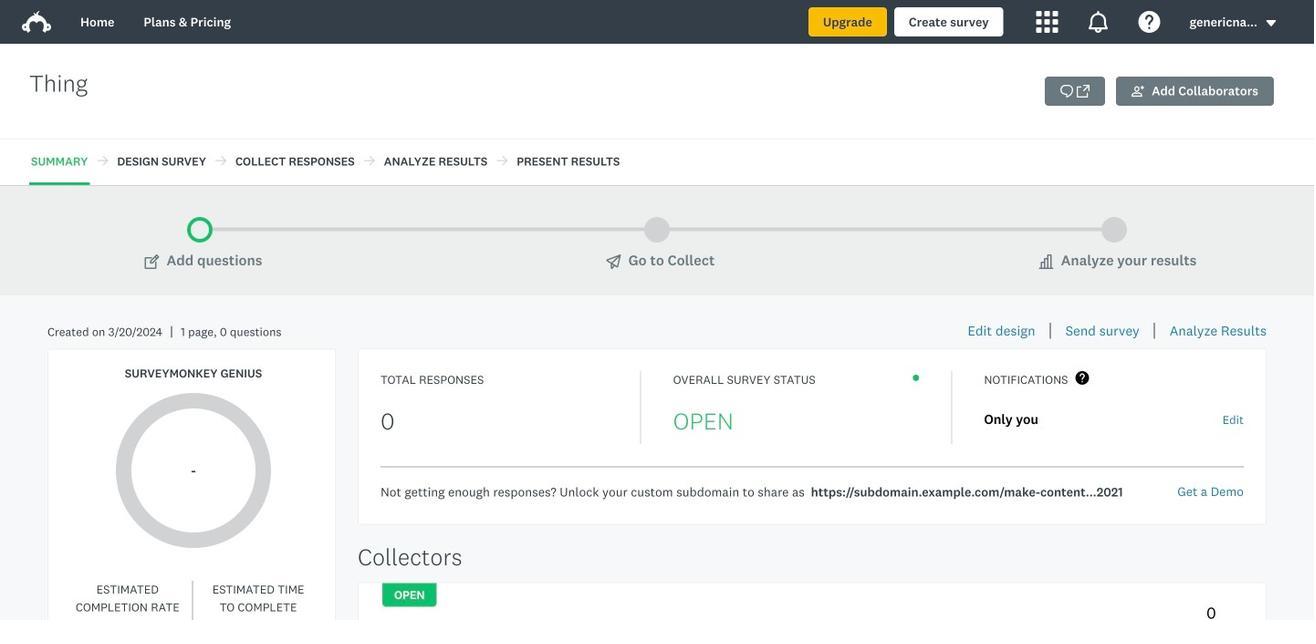 Task type: describe. For each thing, give the bounding box(es) containing it.
notification center icon image
[[1088, 11, 1110, 33]]

pencilbox image
[[145, 255, 159, 269]]

2 brand logo image from the top
[[22, 11, 51, 33]]

1 brand logo image from the top
[[22, 7, 51, 37]]

comment image
[[1061, 85, 1074, 98]]



Task type: locate. For each thing, give the bounding box(es) containing it.
help icon image
[[1139, 11, 1161, 33]]

products icon image
[[1037, 11, 1059, 33], [1037, 11, 1059, 33]]

this link opens in a new tab image
[[1078, 85, 1090, 98], [1078, 85, 1090, 98]]

dropdown arrow icon image
[[1266, 17, 1278, 30], [1267, 20, 1277, 26]]

brand logo image
[[22, 7, 51, 37], [22, 11, 51, 33]]

airplane image
[[607, 255, 621, 269]]

chartbarvert image
[[1040, 255, 1054, 269]]



Task type: vqa. For each thing, say whether or not it's contained in the screenshot.
rightmost Products Icon
no



